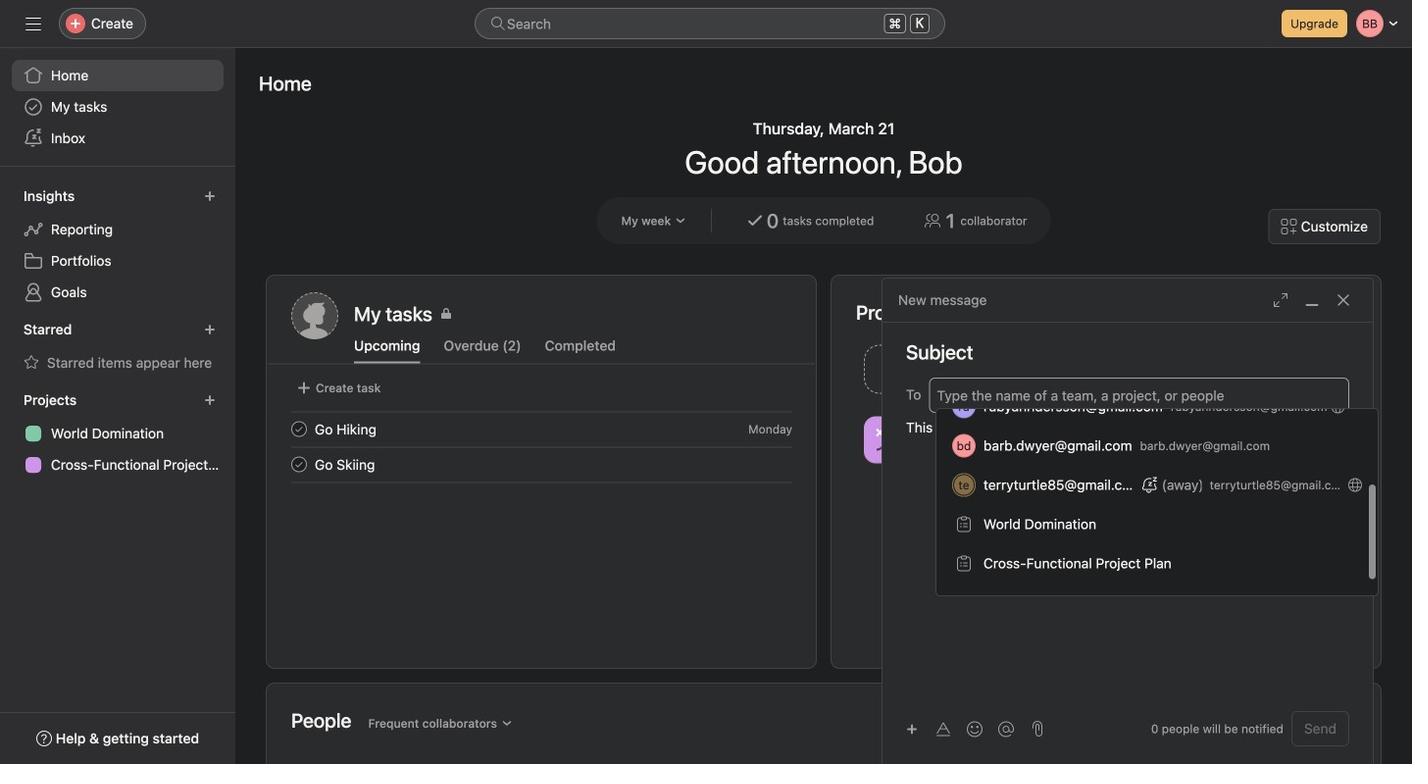 Task type: describe. For each thing, give the bounding box(es) containing it.
minimize image
[[1305, 292, 1321, 308]]

Mark complete checkbox
[[287, 453, 311, 476]]

expand popout to full screen image
[[1273, 292, 1289, 308]]

insights element
[[0, 179, 235, 312]]

Type the name of a team, a project, or people text field
[[937, 384, 1339, 407]]

insert an object image
[[907, 724, 918, 735]]

global element
[[0, 48, 235, 166]]

rocket image
[[1127, 358, 1150, 381]]

new project or portfolio image
[[204, 394, 216, 406]]

Mark complete checkbox
[[287, 417, 311, 441]]

line_and_symbols image
[[876, 428, 900, 452]]

new insights image
[[204, 190, 216, 202]]



Task type: vqa. For each thing, say whether or not it's contained in the screenshot.
Priority Field For Have Fun cell
no



Task type: locate. For each thing, give the bounding box(es) containing it.
mark complete image
[[287, 453, 311, 476]]

hide sidebar image
[[26, 16, 41, 31]]

list box
[[937, 409, 1378, 596]]

None field
[[475, 8, 946, 39]]

toolbar
[[899, 715, 1024, 743]]

Search tasks, projects, and more text field
[[475, 8, 946, 39]]

mark complete image
[[287, 417, 311, 441]]

close image
[[1336, 292, 1352, 308]]

add items to starred image
[[204, 324, 216, 336]]

list item
[[857, 339, 1107, 399], [268, 412, 816, 447], [268, 447, 816, 482]]

Add subject text field
[[883, 338, 1374, 366]]

dialog
[[883, 279, 1374, 764]]

projects element
[[0, 383, 235, 485]]

starred element
[[0, 312, 235, 383]]

add profile photo image
[[291, 292, 338, 339]]

at mention image
[[999, 722, 1014, 737]]



